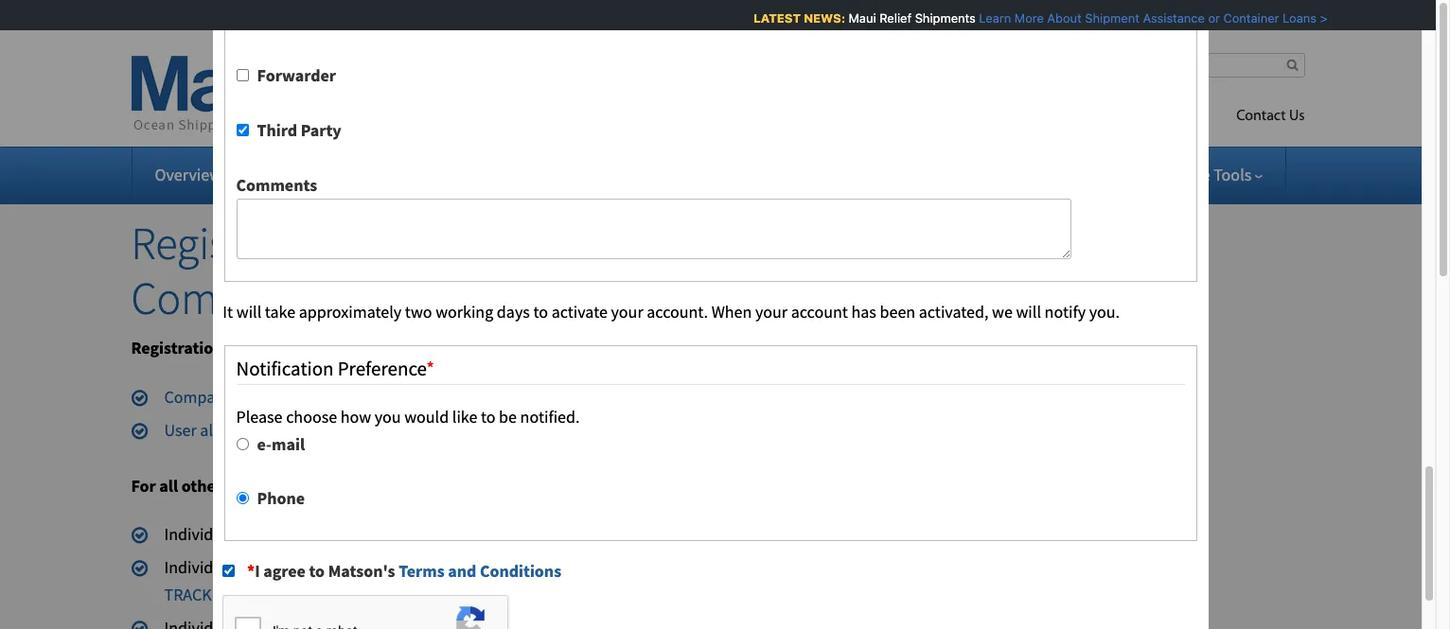 Task type: describe. For each thing, give the bounding box(es) containing it.
third party
[[257, 119, 342, 141]]

assistance
[[1138, 10, 1200, 26]]

how
[[341, 406, 371, 428]]

two
[[405, 301, 432, 323]]

contact us link
[[1208, 99, 1305, 138]]

1 vertical spatial matson
[[442, 386, 494, 408]]

2 vertical spatial matson
[[353, 419, 405, 441]]

ongoing
[[280, 386, 338, 408]]

conditions
[[480, 560, 562, 582]]

working
[[436, 301, 494, 323]]

website
[[408, 419, 464, 441]]

you.
[[1090, 301, 1120, 323]]

relief
[[875, 10, 907, 26]]

company inside 'registration for matson navigation company'
[[131, 269, 308, 326]]

applicable
[[242, 337, 320, 359]]

time for automobile:
[[275, 524, 308, 546]]

online tools
[[1164, 164, 1252, 186]]

shipment
[[1081, 10, 1135, 26]]

navigation
[[561, 215, 759, 272]]

shipments
[[910, 10, 971, 26]]

registration for matson navigation company
[[131, 215, 759, 326]]

registration for registration for matson navigation company
[[131, 215, 349, 272]]

other
[[182, 475, 222, 497]]

search image
[[1287, 59, 1299, 71]]

access
[[605, 419, 651, 441]]

individual/one-time shipping household goods: book – please call 1-888-562-8766: track
[[164, 557, 761, 606]]

about
[[1043, 10, 1077, 26]]

for all other inquires:
[[131, 475, 293, 497]]

goods:
[[457, 557, 505, 579]]

888-
[[658, 557, 688, 579]]

0 horizontal spatial *
[[247, 560, 255, 582]]

–
[[554, 557, 563, 579]]

notification
[[236, 356, 334, 381]]

1 vertical spatial track link
[[164, 584, 212, 606]]

maui
[[844, 10, 872, 26]]

overview
[[155, 164, 222, 186]]

we
[[992, 301, 1013, 323]]

it
[[223, 301, 233, 323]]

following:
[[349, 337, 425, 359]]

needing
[[467, 419, 525, 441]]

comments
[[236, 174, 317, 196]]

activated,
[[919, 301, 989, 323]]

>
[[1316, 10, 1323, 26]]

account.
[[647, 301, 708, 323]]

please
[[236, 406, 283, 428]]

e-mail
[[257, 434, 305, 455]]

for
[[131, 475, 156, 497]]

shipping for automobile:
[[311, 524, 373, 546]]

preference
[[338, 356, 426, 381]]

forwarder
[[257, 65, 336, 86]]

container
[[1219, 10, 1275, 26]]

additional
[[528, 419, 602, 441]]

1 vertical spatial company
[[164, 386, 232, 408]]

1-
[[644, 557, 658, 579]]

1 horizontal spatial *
[[426, 356, 435, 381]]

notify
[[1045, 301, 1086, 323]]

for inside 'registration for matson navigation company'
[[359, 215, 409, 272]]

company doing ongoing business with matson link
[[164, 386, 494, 408]]

562-
[[688, 557, 719, 579]]

approximately
[[299, 301, 402, 323]]

latest
[[749, 10, 796, 26]]

business
[[342, 386, 404, 408]]

contact us
[[1237, 109, 1305, 124]]

like
[[452, 406, 478, 428]]

1 vertical spatial for
[[324, 337, 346, 359]]

been
[[880, 301, 916, 323]]

loans
[[1278, 10, 1312, 26]]

Comments text field
[[236, 199, 1072, 259]]

has
[[852, 301, 877, 323]]

0 vertical spatial track link
[[589, 524, 636, 546]]

8766:
[[719, 557, 757, 579]]

2 will from the left
[[1016, 301, 1042, 323]]

user
[[164, 419, 197, 441]]



Task type: locate. For each thing, give the bounding box(es) containing it.
automobile:
[[376, 524, 464, 546]]

0 vertical spatial time
[[275, 524, 308, 546]]

0 horizontal spatial will
[[236, 301, 262, 323]]

matson's
[[328, 560, 395, 582]]

to left be
[[481, 406, 496, 428]]

1 horizontal spatial your
[[756, 301, 788, 323]]

0 horizontal spatial for
[[324, 337, 346, 359]]

or up "please"
[[570, 524, 585, 546]]

individual/one- for individual/one-time shipping household goods: book – please call 1-888-562-8766: track
[[164, 557, 275, 579]]

0 vertical spatial registration
[[131, 215, 349, 272]]

*
[[426, 356, 435, 381], [247, 560, 255, 582]]

for down approximately
[[324, 337, 346, 359]]

1 will from the left
[[236, 301, 262, 323]]

0 vertical spatial for
[[359, 215, 409, 272]]

1 registration from the top
[[131, 215, 349, 272]]

1 vertical spatial registration
[[131, 337, 223, 359]]

online
[[1164, 164, 1211, 186]]

mail
[[272, 434, 305, 455]]

None search field
[[1116, 53, 1305, 78]]

2 your from the left
[[756, 301, 788, 323]]

terms
[[399, 560, 445, 582]]

terms and conditions link
[[399, 560, 562, 582]]

None checkbox
[[223, 565, 235, 577]]

book
[[508, 557, 551, 579]]

company up user
[[164, 386, 232, 408]]

contact
[[1237, 109, 1286, 124]]

company doing ongoing business with matson
[[164, 386, 494, 408]]

activate
[[552, 301, 608, 323]]

or left container
[[1204, 10, 1216, 26]]

* left agree
[[247, 560, 255, 582]]

individual/one-time shipping automobile: book/quote or track
[[164, 524, 636, 546]]

agree
[[263, 560, 306, 582]]

online tools link
[[1164, 164, 1263, 186]]

blue matson logo with ocean, shipping, truck, rail and logistics written beneath it. image
[[131, 56, 396, 134]]

your right when
[[756, 301, 788, 323]]

doing
[[236, 386, 277, 408]]

book/quote
[[467, 524, 567, 546]]

broker
[[257, 10, 308, 32]]

0 horizontal spatial track link
[[164, 584, 212, 606]]

hawaii
[[280, 164, 328, 186]]

for up approximately
[[359, 215, 409, 272]]

inquires:
[[226, 475, 293, 497]]

registered
[[256, 419, 328, 441]]

0 vertical spatial *
[[426, 356, 435, 381]]

already
[[200, 419, 253, 441]]

shipping for household
[[311, 557, 373, 579]]

2 registration from the top
[[131, 337, 223, 359]]

1 horizontal spatial for
[[359, 215, 409, 272]]

1 vertical spatial to
[[481, 406, 496, 428]]

take
[[265, 301, 296, 323]]

user already registered on matson website needing additional access link
[[164, 419, 651, 441]]

call
[[616, 557, 641, 579]]

would
[[405, 406, 449, 428]]

0 horizontal spatial your
[[611, 301, 644, 323]]

1 horizontal spatial track
[[589, 524, 636, 546]]

1 horizontal spatial or
[[1204, 10, 1216, 26]]

hawaii link
[[280, 164, 340, 186]]

0 vertical spatial matson
[[418, 215, 552, 272]]

will right the we on the right
[[1016, 301, 1042, 323]]

individual/one-
[[164, 524, 275, 546], [164, 557, 275, 579]]

2 vertical spatial to
[[309, 560, 325, 582]]

registration inside 'registration for matson navigation company'
[[131, 215, 349, 272]]

1 vertical spatial shipping
[[311, 557, 373, 579]]

1 time from the top
[[275, 524, 308, 546]]

registration down comments
[[131, 215, 349, 272]]

to right agree
[[309, 560, 325, 582]]

registration for registration is applicable for following:
[[131, 337, 223, 359]]

more
[[1010, 10, 1039, 26]]

please choose how you would like to be notified.
[[236, 406, 580, 428]]

time for household
[[275, 557, 308, 579]]

1 individual/one- from the top
[[164, 524, 275, 546]]

is
[[226, 337, 239, 359]]

None checkbox
[[236, 69, 249, 82], [236, 124, 249, 136], [236, 69, 249, 82], [236, 124, 249, 136]]

* i agree to matson's terms and conditions
[[247, 560, 562, 582]]

top menu navigation
[[619, 99, 1305, 138]]

0 vertical spatial individual/one-
[[164, 524, 275, 546]]

2 time from the top
[[275, 557, 308, 579]]

on
[[331, 419, 350, 441]]

e-
[[257, 434, 272, 455]]

will
[[236, 301, 262, 323], [1016, 301, 1042, 323]]

0 vertical spatial track
[[589, 524, 636, 546]]

shipping right agree
[[311, 557, 373, 579]]

1 horizontal spatial to
[[481, 406, 496, 428]]

to right days
[[534, 301, 548, 323]]

2 horizontal spatial to
[[534, 301, 548, 323]]

1 vertical spatial track
[[164, 584, 212, 606]]

your right activate
[[611, 301, 644, 323]]

registration is applicable for following:
[[131, 337, 425, 359]]

latest news: maui relief shipments learn more about shipment assistance or container loans >
[[749, 10, 1323, 26]]

registration left is
[[131, 337, 223, 359]]

matson
[[418, 215, 552, 272], [442, 386, 494, 408], [353, 419, 405, 441]]

0 horizontal spatial track
[[164, 584, 212, 606]]

company
[[131, 269, 308, 326], [164, 386, 232, 408]]

track inside individual/one-time shipping household goods: book – please call 1-888-562-8766: track
[[164, 584, 212, 606]]

0 vertical spatial or
[[1204, 10, 1216, 26]]

for
[[359, 215, 409, 272], [324, 337, 346, 359]]

1 your from the left
[[611, 301, 644, 323]]

book/quote link
[[467, 524, 567, 546]]

your
[[611, 301, 644, 323], [756, 301, 788, 323]]

notification preference *
[[236, 356, 435, 381]]

it will take approximately two working days to activate your account. when your account has been activated, we will notify you.
[[223, 301, 1120, 323]]

1 vertical spatial *
[[247, 560, 255, 582]]

company up is
[[131, 269, 308, 326]]

will right it
[[236, 301, 262, 323]]

0 horizontal spatial to
[[309, 560, 325, 582]]

notified.
[[520, 406, 580, 428]]

0 vertical spatial shipping
[[311, 524, 373, 546]]

1 vertical spatial or
[[570, 524, 585, 546]]

when
[[712, 301, 752, 323]]

2 shipping from the top
[[311, 557, 373, 579]]

2 individual/one- from the top
[[164, 557, 275, 579]]

Search search field
[[1116, 53, 1305, 78]]

user already registered on matson website needing additional access
[[164, 419, 651, 441]]

account
[[791, 301, 848, 323]]

1 shipping from the top
[[311, 524, 373, 546]]

shipping up the matson's
[[311, 524, 373, 546]]

be
[[499, 406, 517, 428]]

us
[[1290, 109, 1305, 124]]

time inside individual/one-time shipping household goods: book – please call 1-888-562-8766: track
[[275, 557, 308, 579]]

time up agree
[[275, 524, 308, 546]]

you
[[375, 406, 401, 428]]

matson inside 'registration for matson navigation company'
[[418, 215, 552, 272]]

track link
[[589, 524, 636, 546], [164, 584, 212, 606]]

individual/one- inside individual/one-time shipping household goods: book – please call 1-888-562-8766: track
[[164, 557, 275, 579]]

1 vertical spatial individual/one-
[[164, 557, 275, 579]]

days
[[497, 301, 530, 323]]

i
[[255, 560, 260, 582]]

tools
[[1214, 164, 1252, 186]]

0 horizontal spatial or
[[570, 524, 585, 546]]

household
[[376, 557, 454, 579]]

track
[[589, 524, 636, 546], [164, 584, 212, 606]]

choose
[[286, 406, 337, 428]]

shipping
[[311, 524, 373, 546], [311, 557, 373, 579]]

with
[[407, 386, 439, 408]]

shipping inside individual/one-time shipping household goods: book – please call 1-888-562-8766: track
[[311, 557, 373, 579]]

None radio
[[236, 438, 249, 451], [236, 493, 249, 505], [236, 438, 249, 451], [236, 493, 249, 505]]

0 vertical spatial to
[[534, 301, 548, 323]]

and
[[448, 560, 477, 582]]

learn more about shipment assistance or container loans > link
[[975, 10, 1323, 26]]

to
[[534, 301, 548, 323], [481, 406, 496, 428], [309, 560, 325, 582]]

* up with
[[426, 356, 435, 381]]

please
[[566, 557, 612, 579]]

individual/one- for individual/one-time shipping automobile: book/quote or track
[[164, 524, 275, 546]]

1 vertical spatial time
[[275, 557, 308, 579]]

time right i
[[275, 557, 308, 579]]

1 horizontal spatial will
[[1016, 301, 1042, 323]]

phone
[[257, 488, 305, 510]]

1 horizontal spatial track link
[[589, 524, 636, 546]]

learn
[[975, 10, 1007, 26]]

all
[[159, 475, 178, 497]]

news:
[[799, 10, 841, 26]]

0 vertical spatial company
[[131, 269, 308, 326]]

time
[[275, 524, 308, 546], [275, 557, 308, 579]]



Task type: vqa. For each thing, say whether or not it's contained in the screenshot.
User already registered on Matson website needing additional access link
yes



